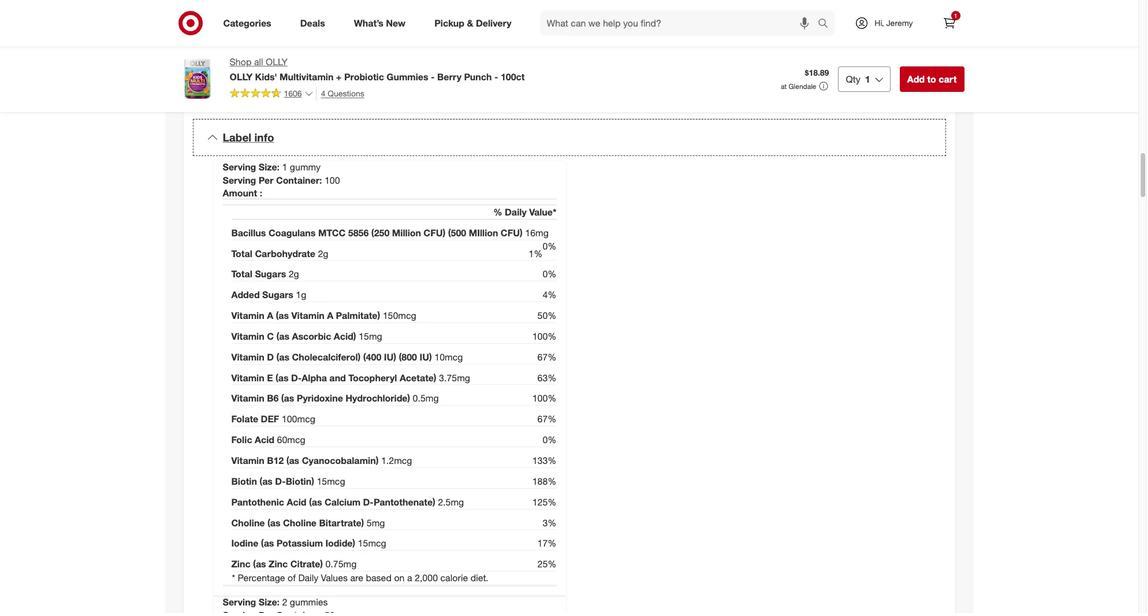 Task type: locate. For each thing, give the bounding box(es) containing it.
50%
[[538, 310, 557, 321]]

3 0% from the top
[[543, 434, 557, 446]]

healthcare down change
[[674, 66, 712, 76]]

d- right "e"
[[291, 372, 302, 384]]

not up manufacturers. at the left top
[[452, 31, 463, 41]]

1 horizontal spatial -
[[495, 71, 499, 83]]

diet.
[[471, 572, 489, 584]]

coagulans
[[269, 227, 316, 239]]

mcg down pyridoxine
[[297, 413, 316, 425]]

or down content
[[223, 43, 230, 53]]

vitamin for b12
[[231, 455, 265, 466]]

solely
[[279, 54, 300, 64]]

1 vertical spatial 2
[[289, 268, 294, 280]]

0 vertical spatial are
[[886, 31, 898, 41]]

citrate)
[[291, 558, 323, 570]]

1 horizontal spatial zinc
[[269, 558, 288, 570]]

1 vertical spatial web
[[435, 54, 451, 64]]

information down 'comes' in the top left of the page
[[327, 54, 368, 64]]

or down probiotic
[[367, 91, 375, 101]]

about left it.
[[478, 91, 499, 101]]

shop all olly olly kids' multivitamin + probiotic gummies - berry punch - 100ct
[[230, 56, 525, 83]]

vitamin for c
[[231, 331, 265, 342]]

2 down carbohydrate
[[289, 268, 294, 280]]

100% for vitamin b6 (as pyridoxine hydrochloride) 0.5 mg
[[533, 393, 557, 404]]

or down 'allergen'
[[649, 43, 656, 53]]

2 iu) from the left
[[420, 351, 432, 363]]

the down other
[[690, 54, 702, 64]]

0 horizontal spatial their
[[688, 43, 704, 53]]

0 horizontal spatial daily
[[298, 572, 319, 584]]

2 100% from the top
[[533, 393, 557, 404]]

2 67% from the top
[[538, 413, 557, 425]]

1 iu) from the left
[[384, 351, 397, 363]]

iu) left 10
[[420, 351, 432, 363]]

accurate down jeremy
[[900, 31, 931, 41]]

(as down added sugars 1 g
[[276, 310, 289, 321]]

g down mtcc
[[323, 248, 329, 259]]

mobile
[[841, 31, 865, 41], [463, 54, 487, 64]]

1 horizontal spatial are
[[886, 31, 898, 41]]

2 total from the top
[[231, 268, 253, 280]]

are up the recommend at the right of the page
[[886, 31, 898, 41]]

mcg
[[398, 310, 417, 321], [445, 351, 463, 363], [297, 413, 316, 425], [287, 434, 306, 446], [394, 455, 412, 466], [327, 476, 345, 487], [368, 538, 387, 549]]

improve
[[618, 43, 647, 53]]

1 67% from the top
[[538, 351, 557, 363]]

displayed,
[[529, 66, 565, 76]]

zinc up of
[[269, 558, 288, 570]]

professional
[[714, 66, 758, 76]]

iodide)
[[326, 538, 356, 549]]

0 horizontal spatial this
[[266, 31, 278, 41]]

mg right 'pantothenate)'
[[451, 496, 464, 508]]

15 right acid)
[[359, 331, 369, 342]]

container:
[[276, 175, 322, 186]]

1 0% from the top
[[543, 240, 557, 252]]

hydrochloride)
[[346, 393, 410, 404]]

acid left 60
[[255, 434, 275, 446]]

1 vertical spatial not
[[250, 54, 261, 64]]

1 vertical spatial 100%
[[533, 393, 557, 404]]

cholecalciferol)
[[292, 351, 361, 363]]

cfu) left (500
[[424, 227, 446, 239]]

their
[[688, 43, 704, 53], [814, 43, 830, 53]]

2 vertical spatial g
[[301, 289, 307, 301]]

2 left gummies at the bottom left of the page
[[282, 596, 287, 608]]

sugars up added sugars 1 g
[[255, 268, 286, 280]]

0 horizontal spatial a
[[267, 310, 273, 321]]

1 horizontal spatial olly
[[266, 56, 288, 68]]

67% for folate def 100 mcg
[[538, 413, 557, 425]]

g for total sugars 2 g
[[294, 268, 299, 280]]

contact down change
[[661, 54, 688, 64]]

vitamin up the biotin
[[231, 455, 265, 466]]

0 vertical spatial complete,
[[232, 43, 268, 53]]

healthcare
[[334, 66, 372, 76], [674, 66, 712, 76]]

0 vertical spatial serving
[[223, 161, 256, 173]]

total for total sugars
[[231, 268, 253, 280]]

to
[[928, 73, 937, 85], [447, 91, 454, 101]]

mobile up labels.
[[841, 31, 865, 41]]

1 vertical spatial have
[[284, 66, 301, 76]]

1 horizontal spatial daily
[[505, 206, 527, 218]]

0 vertical spatial sites
[[867, 31, 884, 41]]

million
[[392, 227, 421, 239]]

0 horizontal spatial cfu)
[[424, 227, 446, 239]]

2 vertical spatial 15
[[358, 538, 368, 549]]

acid down biotin)
[[287, 496, 307, 508]]

1 serving from the top
[[223, 161, 256, 173]]

- left the berry
[[431, 71, 435, 83]]

specific down labels.
[[824, 54, 853, 64]]

d
[[267, 351, 274, 363]]

g for total carbohydrate 2 g
[[323, 248, 329, 259]]

1 vertical spatial are
[[351, 572, 364, 584]]

(as
[[276, 310, 289, 321], [277, 331, 290, 342], [277, 351, 290, 363], [276, 372, 289, 384], [281, 393, 294, 404], [286, 455, 300, 466], [260, 476, 273, 487], [309, 496, 322, 508], [268, 517, 281, 529], [261, 538, 274, 549], [253, 558, 266, 570]]

0 vertical spatial about
[[457, 66, 478, 76]]

0 horizontal spatial sites
[[489, 54, 506, 64]]

olly down 'since'
[[266, 56, 288, 68]]

0 vertical spatial :
[[308, 20, 310, 30]]

licensed
[[641, 66, 671, 76]]

1 horizontal spatial :
[[308, 20, 310, 30]]

if
[[262, 66, 267, 76], [223, 91, 227, 101]]

0 vertical spatial g
[[323, 248, 329, 259]]

* percentage of daily values are based on a 2,000 calorie diet.
[[232, 572, 489, 584]]

healthcare up questions
[[334, 66, 372, 76]]

1 a from the left
[[267, 310, 273, 321]]

pantothenic
[[231, 496, 284, 508]]

1 horizontal spatial iu)
[[420, 351, 432, 363]]

serving for serving size: 1 gummy serving per container: 100
[[223, 161, 256, 173]]

1 zinc from the left
[[231, 558, 251, 570]]

100 right def
[[282, 413, 297, 425]]

1 horizontal spatial healthcare
[[674, 66, 712, 76]]

cfu) left the 16
[[501, 227, 523, 239]]

0 horizontal spatial zinc
[[231, 558, 251, 570]]

vitamin left d
[[231, 351, 265, 363]]

total up added
[[231, 268, 253, 280]]

1 vertical spatial complete,
[[377, 91, 413, 101]]

1 size: from the top
[[259, 161, 280, 173]]

0% up 133%
[[543, 434, 557, 446]]

for
[[304, 31, 313, 41], [760, 66, 770, 76]]

calcium
[[325, 496, 361, 508]]

pantothenic acid (as calcium d-pantothenate) 2.5 mg
[[231, 496, 464, 508]]

rely
[[264, 54, 277, 64]]

zinc up *
[[231, 558, 251, 570]]

100% down 50%
[[533, 331, 557, 342]]

or left questions
[[410, 66, 417, 76]]

0 horizontal spatial complete,
[[232, 43, 268, 53]]

1606
[[284, 89, 302, 98]]

it.
[[501, 91, 508, 101]]

2 horizontal spatial g
[[323, 248, 329, 259]]

vitamin for a
[[231, 310, 265, 321]]

products
[[494, 66, 526, 76]]

5
[[367, 517, 372, 529]]

15
[[359, 331, 369, 342], [317, 476, 327, 487], [358, 538, 368, 549]]

0 horizontal spatial 2
[[282, 596, 287, 608]]

update
[[786, 43, 812, 53]]

does
[[431, 31, 449, 41]]

if down rely
[[262, 66, 267, 76]]

g
[[323, 248, 329, 259], [294, 268, 299, 280], [301, 289, 307, 301]]

0 vertical spatial total
[[231, 248, 253, 259]]

not right do on the left of page
[[250, 54, 261, 64]]

(as right 'b6'
[[281, 393, 294, 404]]

presented
[[370, 54, 407, 64]]

0 vertical spatial 67%
[[538, 351, 557, 363]]

(250
[[372, 227, 390, 239]]

(400
[[363, 351, 382, 363]]

1 100% from the top
[[533, 331, 557, 342]]

a up c
[[267, 310, 273, 321]]

0 vertical spatial size:
[[259, 161, 280, 173]]

(800
[[399, 351, 417, 363]]

0 vertical spatial d-
[[291, 372, 302, 384]]

choline up iodine
[[231, 517, 265, 529]]

0 horizontal spatial accurate
[[334, 91, 365, 101]]

are
[[886, 31, 898, 41], [351, 572, 364, 584]]

0 horizontal spatial specific
[[304, 66, 332, 76]]

specific left +
[[304, 66, 332, 76]]

0 vertical spatial sugars
[[255, 268, 286, 280]]

vitamin a (as vitamin a palmitate) 150 mcg
[[231, 310, 417, 321]]

iu)
[[384, 351, 397, 363], [420, 351, 432, 363]]

100 inside serving size: 1 gummy serving per container: 100
[[325, 175, 340, 186]]

15 down vitamin b12 (as cyanocobalamin) 1.2 mcg
[[317, 476, 327, 487]]

1 vertical spatial sugars
[[262, 289, 294, 301]]

0 vertical spatial 2
[[318, 248, 323, 259]]

b6
[[267, 393, 279, 404]]

1 horizontal spatial g
[[301, 289, 307, 301]]

that
[[541, 31, 555, 41], [917, 43, 931, 53], [524, 54, 538, 64]]

mg
[[536, 227, 549, 239], [369, 331, 382, 342], [457, 372, 471, 384], [426, 393, 439, 404], [451, 496, 464, 508], [372, 517, 385, 529], [344, 558, 357, 570]]

their down other
[[688, 43, 704, 53]]

specific
[[824, 54, 853, 64], [304, 66, 332, 76]]

concerns down the recommend at the right of the page
[[885, 54, 919, 64]]

1 vertical spatial for
[[760, 66, 770, 76]]

1 horizontal spatial to
[[928, 73, 937, 85]]

(as right d
[[277, 351, 290, 363]]

0 horizontal spatial :
[[260, 187, 262, 199]]

2 - from the left
[[495, 71, 499, 83]]

2 vertical spatial d-
[[363, 496, 374, 508]]

0 vertical spatial concerns
[[885, 54, 919, 64]]

2 horizontal spatial 2
[[318, 248, 323, 259]]

or up on
[[502, 31, 510, 41]]

mcg up "3.75"
[[445, 351, 463, 363]]

133%
[[533, 455, 557, 466]]

0% down value*
[[543, 240, 557, 252]]

100 right container:
[[325, 175, 340, 186]]

vitamin e (as d-alpha and tocopheryl acetate) 3.75 mg
[[231, 372, 471, 384]]

0 horizontal spatial healthcare
[[334, 66, 372, 76]]

&
[[467, 17, 474, 29]]

this down 'is'
[[292, 43, 305, 53]]

bacillus
[[231, 227, 266, 239]]

want
[[428, 91, 445, 101]]

vitamin down added
[[231, 310, 265, 321]]

1 vertical spatial g
[[294, 268, 299, 280]]

potassium
[[277, 538, 323, 549]]

1 horizontal spatial if
[[262, 66, 267, 76]]

on
[[254, 31, 263, 41], [787, 31, 796, 41], [302, 54, 311, 64], [409, 54, 418, 64], [394, 572, 405, 584]]

0 vertical spatial acid
[[255, 434, 275, 446]]

1 horizontal spatial concerns
[[885, 54, 919, 64]]

100
[[325, 175, 340, 186], [282, 413, 297, 425]]

web down search
[[813, 31, 829, 41]]

1 horizontal spatial web
[[813, 31, 829, 41]]

1 horizontal spatial acid
[[287, 496, 307, 508]]

the
[[557, 31, 569, 41], [395, 43, 407, 53], [313, 54, 325, 64], [581, 54, 593, 64], [690, 54, 702, 64], [480, 66, 492, 76], [230, 91, 241, 101]]

size: inside serving size: 1 gummy serving per container: 100
[[259, 161, 280, 173]]

you down rely
[[269, 66, 282, 76]]

d- up 5
[[363, 496, 374, 508]]

ascorbic
[[292, 331, 331, 342]]

only.
[[389, 31, 405, 41]]

0 horizontal spatial g
[[294, 268, 299, 280]]

size: down percentage
[[259, 596, 280, 608]]

1 total from the top
[[231, 248, 253, 259]]

100%
[[533, 331, 557, 342], [533, 393, 557, 404]]

are inside healthcare disclaimer : content on this site is for reference purposes only.  target does not represent or warrant that the nutrition, ingredient, allergen and other product information on our web or mobile sites are accurate or complete, since this information comes from the product manufacturers.  on occasion, manufacturers may improve or change their product formulas and update their labels.  we recommend that you do not rely solely on the information presented on our web or mobile sites and that you review the product's label or contact the manufacturer directly if you have specific product concerns or questions.  if you have specific healthcare concerns or questions about the products displayed, please contact your licensed healthcare professional for advice or answers.
[[886, 31, 898, 41]]

have up $18.89
[[805, 54, 822, 64]]

0 horizontal spatial if
[[223, 91, 227, 101]]

2 0% from the top
[[543, 268, 557, 280]]

3 serving from the top
[[223, 596, 256, 608]]

values
[[321, 572, 348, 584]]

1 vertical spatial information
[[307, 43, 348, 53]]

aren't
[[312, 91, 331, 101]]

that right the recommend at the right of the page
[[917, 43, 931, 53]]

1 vertical spatial accurate
[[334, 91, 365, 101]]

add
[[908, 73, 925, 85]]

- left 100ct
[[495, 71, 499, 83]]

information
[[744, 31, 785, 41], [307, 43, 348, 53], [327, 54, 368, 64]]

1 vertical spatial daily
[[298, 572, 319, 584]]

this
[[266, 31, 278, 41], [292, 43, 305, 53]]

accurate
[[900, 31, 931, 41], [334, 91, 365, 101]]

contact down product's
[[594, 66, 621, 76]]

0 horizontal spatial that
[[524, 54, 538, 64]]

1 horizontal spatial their
[[814, 43, 830, 53]]

you up displayed,
[[541, 54, 554, 64]]

: inside healthcare disclaimer : content on this site is for reference purposes only.  target does not represent or warrant that the nutrition, ingredient, allergen and other product information on our web or mobile sites are accurate or complete, since this information comes from the product manufacturers.  on occasion, manufacturers may improve or change their product formulas and update their labels.  we recommend that you do not rely solely on the information presented on our web or mobile sites and that you review the product's label or contact the manufacturer directly if you have specific product concerns or questions.  if you have specific healthcare concerns or questions about the products displayed, please contact your licensed healthcare professional for advice or answers.
[[308, 20, 310, 30]]

1 horizontal spatial that
[[541, 31, 555, 41]]

0 horizontal spatial -
[[431, 71, 435, 83]]

1 horizontal spatial 2
[[289, 268, 294, 280]]

contact
[[661, 54, 688, 64], [594, 66, 621, 76]]

1 horizontal spatial a
[[327, 310, 334, 321]]

vitamin up "vitamin c (as ascorbic acid) 15 mg"
[[292, 310, 325, 321]]

daily right %
[[505, 206, 527, 218]]

change
[[659, 43, 685, 53]]

formulas
[[737, 43, 768, 53]]

alpha
[[302, 372, 327, 384]]

mg down value*
[[536, 227, 549, 239]]

1 horizontal spatial choline
[[283, 517, 317, 529]]

what's
[[354, 17, 384, 29]]

complete, up do on the left of page
[[232, 43, 268, 53]]

probiotic
[[344, 71, 384, 83]]

iu) right (400
[[384, 351, 397, 363]]

we
[[858, 43, 869, 53]]

(as right the biotin
[[260, 476, 273, 487]]

qty
[[846, 73, 861, 85]]

100% down the 63%
[[533, 393, 557, 404]]

(as right iodine
[[261, 538, 274, 549]]

total down bacillus
[[231, 248, 253, 259]]

complete, down gummies
[[377, 91, 413, 101]]

0 vertical spatial 0%
[[543, 240, 557, 252]]

2 size: from the top
[[259, 596, 280, 608]]

0 horizontal spatial olly
[[230, 71, 253, 83]]

and
[[676, 31, 690, 41], [770, 43, 784, 53], [508, 54, 522, 64], [330, 372, 346, 384]]

0 vertical spatial 100
[[325, 175, 340, 186]]

mobile down manufacturers. at the left top
[[463, 54, 487, 64]]

1 healthcare from the left
[[334, 66, 372, 76]]

represent
[[465, 31, 500, 41]]

0 vertical spatial this
[[266, 31, 278, 41]]

accurate down +
[[334, 91, 365, 101]]

0 vertical spatial web
[[813, 31, 829, 41]]

or down search
[[831, 31, 838, 41]]

2 horizontal spatial that
[[917, 43, 931, 53]]

0% inside bacillus coagulans mtcc 5856 (250 million cfu) (500 million cfu) 16 mg 0%
[[543, 240, 557, 252]]

0 horizontal spatial concerns
[[374, 66, 408, 76]]

2 vertical spatial 0%
[[543, 434, 557, 446]]

that right warrant
[[541, 31, 555, 41]]

daily down citrate)
[[298, 572, 319, 584]]

1 up vitamin a (as vitamin a palmitate) 150 mcg
[[296, 289, 301, 301]]

mg up * percentage of daily values are based on a 2,000 calorie diet. at the bottom of page
[[344, 558, 357, 570]]

deals
[[300, 17, 325, 29]]

(as right b12 at bottom left
[[286, 455, 300, 466]]

2 vertical spatial 2
[[282, 596, 287, 608]]

concerns down presented
[[374, 66, 408, 76]]

0 horizontal spatial acid
[[255, 434, 275, 446]]

%
[[494, 206, 503, 218]]

sugars down total sugars 2 g
[[262, 289, 294, 301]]

accurate inside healthcare disclaimer : content on this site is for reference purposes only.  target does not represent or warrant that the nutrition, ingredient, allergen and other product information on our web or mobile sites are accurate or complete, since this information comes from the product manufacturers.  on occasion, manufacturers may improve or change their product formulas and update their labels.  we recommend that you do not rely solely on the information presented on our web or mobile sites and that you review the product's label or contact the manufacturer directly if you have specific product concerns or questions.  if you have specific healthcare concerns or questions about the products displayed, please contact your licensed healthcare professional for advice or answers.
[[900, 31, 931, 41]]

1 vertical spatial size:
[[259, 596, 280, 608]]

1 vertical spatial 100
[[282, 413, 297, 425]]

2 vertical spatial that
[[524, 54, 538, 64]]

site
[[281, 31, 293, 41]]

labels.
[[832, 43, 855, 53]]

1 vertical spatial :
[[260, 187, 262, 199]]

vitamin left "e"
[[231, 372, 265, 384]]

cart
[[939, 73, 957, 85]]

1 vertical spatial 0%
[[543, 268, 557, 280]]



Task type: vqa. For each thing, say whether or not it's contained in the screenshot.
bottommost that
yes



Task type: describe. For each thing, give the bounding box(es) containing it.
serving for serving size: 2 gummies
[[223, 596, 256, 608]]

and up products
[[508, 54, 522, 64]]

disclaimer
[[267, 20, 308, 30]]

you right if
[[790, 54, 803, 64]]

0 horizontal spatial d-
[[275, 476, 286, 487]]

hi, jeremy
[[875, 18, 914, 28]]

or up glendale at the top
[[798, 66, 805, 76]]

and up change
[[676, 31, 690, 41]]

(as right "e"
[[276, 372, 289, 384]]

mcg down 5
[[368, 538, 387, 549]]

folic
[[231, 434, 252, 446]]

2 healthcare from the left
[[674, 66, 712, 76]]

the left the item
[[230, 91, 241, 101]]

0 horizontal spatial contact
[[594, 66, 621, 76]]

calorie
[[441, 572, 468, 584]]

qty 1
[[846, 73, 871, 85]]

1 their from the left
[[688, 43, 704, 53]]

label info
[[223, 131, 274, 144]]

1 horizontal spatial our
[[798, 31, 810, 41]]

0 vertical spatial 15
[[359, 331, 369, 342]]

size: for 2
[[259, 596, 280, 608]]

vitamin for e
[[231, 372, 265, 384]]

on right solely
[[302, 54, 311, 64]]

0 horizontal spatial 100
[[282, 413, 297, 425]]

0 vertical spatial mobile
[[841, 31, 865, 41]]

on up gummies
[[409, 54, 418, 64]]

pickup
[[435, 17, 465, 29]]

total carbohydrate 2 g
[[231, 248, 329, 259]]

delivery
[[476, 17, 512, 29]]

allergen
[[645, 31, 674, 41]]

label
[[223, 131, 252, 144]]

pyridoxine
[[297, 393, 343, 404]]

image of olly kids' multivitamin + probiotic gummies - berry punch - 100ct image
[[174, 55, 221, 102]]

$18.89
[[805, 68, 830, 77]]

5856
[[348, 227, 369, 239]]

mg down acetate)
[[426, 393, 439, 404]]

mg down 'pantothenate)'
[[372, 517, 385, 529]]

on
[[496, 43, 507, 53]]

on down categories
[[254, 31, 263, 41]]

1 horizontal spatial not
[[452, 31, 463, 41]]

g for added sugars 1 g
[[301, 289, 307, 301]]

questions
[[420, 66, 455, 76]]

0 vertical spatial have
[[805, 54, 822, 64]]

mg up (400
[[369, 331, 382, 342]]

if the item details above aren't accurate or complete, we want to know about it.
[[223, 91, 508, 101]]

1 vertical spatial this
[[292, 43, 305, 53]]

advice
[[772, 66, 796, 76]]

acid for pantothenic
[[287, 496, 307, 508]]

target
[[407, 31, 429, 41]]

1 vertical spatial concerns
[[374, 66, 408, 76]]

0 vertical spatial that
[[541, 31, 555, 41]]

mcg down folate def 100 mcg
[[287, 434, 306, 446]]

mtcc
[[318, 227, 346, 239]]

(as right c
[[277, 331, 290, 342]]

million
[[469, 227, 498, 239]]

(as down pantothenic
[[268, 517, 281, 529]]

acetate)
[[400, 372, 437, 384]]

0.75
[[326, 558, 344, 570]]

1 inside serving size: 1 gummy serving per container: 100
[[282, 161, 287, 173]]

the up please
[[581, 54, 593, 64]]

1 horizontal spatial complete,
[[377, 91, 413, 101]]

1 vertical spatial to
[[447, 91, 454, 101]]

punch
[[464, 71, 492, 83]]

kids'
[[255, 71, 277, 83]]

gummies
[[387, 71, 429, 83]]

mg inside bacillus coagulans mtcc 5856 (250 million cfu) (500 million cfu) 16 mg 0%
[[536, 227, 549, 239]]

recommend
[[871, 43, 915, 53]]

1 horizontal spatial d-
[[291, 372, 302, 384]]

know
[[457, 91, 476, 101]]

the down only.
[[395, 43, 407, 53]]

biotin
[[231, 476, 257, 487]]

1 link
[[937, 10, 963, 36]]

mcg up "(800" at the bottom
[[398, 310, 417, 321]]

2 for total sugars
[[289, 268, 294, 280]]

2 a from the left
[[327, 310, 334, 321]]

pickup & delivery link
[[425, 10, 526, 36]]

0 vertical spatial daily
[[505, 206, 527, 218]]

1 right qty
[[866, 73, 871, 85]]

1 - from the left
[[431, 71, 435, 83]]

0% for mcg
[[543, 434, 557, 446]]

1 horizontal spatial sites
[[867, 31, 884, 41]]

answers.
[[807, 66, 839, 76]]

2 zinc from the left
[[269, 558, 288, 570]]

product's
[[595, 54, 630, 64]]

sugars for total sugars
[[255, 268, 286, 280]]

serving size: 1 gummy serving per container: 100
[[223, 161, 340, 186]]

4 questions
[[321, 88, 365, 98]]

gummy
[[290, 161, 321, 173]]

may
[[600, 43, 616, 53]]

size: for 1
[[259, 161, 280, 173]]

based
[[366, 572, 392, 584]]

2 their from the left
[[814, 43, 830, 53]]

complete, inside healthcare disclaimer : content on this site is for reference purposes only.  target does not represent or warrant that the nutrition, ingredient, allergen and other product information on our web or mobile sites are accurate or complete, since this information comes from the product manufacturers.  on occasion, manufacturers may improve or change their product formulas and update their labels.  we recommend that you do not rely solely on the information presented on our web or mobile sites and that you review the product's label or contact the manufacturer directly if you have specific product concerns or questions.  if you have specific healthcare concerns or questions about the products displayed, please contact your licensed healthcare professional for advice or answers.
[[232, 43, 268, 53]]

please
[[567, 66, 591, 76]]

0 vertical spatial information
[[744, 31, 785, 41]]

1 vertical spatial if
[[223, 91, 227, 101]]

mcg up 'pantothenate)'
[[394, 455, 412, 466]]

serving size: 2 gummies
[[223, 596, 328, 608]]

0% for g
[[543, 268, 557, 280]]

categories link
[[214, 10, 286, 36]]

1 choline from the left
[[231, 517, 265, 529]]

1 vertical spatial olly
[[230, 71, 253, 83]]

def
[[261, 413, 279, 425]]

on left a
[[394, 572, 405, 584]]

1 cfu) from the left
[[424, 227, 446, 239]]

63%
[[538, 372, 557, 384]]

67% for vitamin d (as cholecalciferol) (400 iu) (800 iu) 10 mcg
[[538, 351, 557, 363]]

and up if
[[770, 43, 784, 53]]

1 vertical spatial about
[[478, 91, 499, 101]]

the up multivitamin
[[313, 54, 325, 64]]

or down manufacturers. at the left top
[[453, 54, 460, 64]]

2 vertical spatial information
[[327, 54, 368, 64]]

amount :
[[223, 187, 262, 199]]

about inside healthcare disclaimer : content on this site is for reference purposes only.  target does not represent or warrant that the nutrition, ingredient, allergen and other product information on our web or mobile sites are accurate or complete, since this information comes from the product manufacturers.  on occasion, manufacturers may improve or change their product formulas and update their labels.  we recommend that you do not rely solely on the information presented on our web or mobile sites and that you review the product's label or contact the manufacturer directly if you have specific product concerns or questions.  if you have specific healthcare concerns or questions about the products displayed, please contact your licensed healthcare professional for advice or answers.
[[457, 66, 478, 76]]

1.2
[[381, 455, 394, 466]]

mcg down cyanocobalamin)
[[327, 476, 345, 487]]

+
[[336, 71, 342, 83]]

vitamin for b6
[[231, 393, 265, 404]]

questions
[[328, 88, 365, 98]]

sugars for added sugars
[[262, 289, 294, 301]]

gummies
[[290, 596, 328, 608]]

item
[[243, 91, 259, 101]]

1 horizontal spatial contact
[[661, 54, 688, 64]]

10
[[435, 351, 445, 363]]

if inside healthcare disclaimer : content on this site is for reference purposes only.  target does not represent or warrant that the nutrition, ingredient, allergen and other product information on our web or mobile sites are accurate or complete, since this information comes from the product manufacturers.  on occasion, manufacturers may improve or change their product formulas and update their labels.  we recommend that you do not rely solely on the information presented on our web or mobile sites and that you review the product's label or contact the manufacturer directly if you have specific product concerns or questions.  if you have specific healthcare concerns or questions about the products displayed, please contact your licensed healthcare professional for advice or answers.
[[262, 66, 267, 76]]

details
[[261, 91, 285, 101]]

acid for folic
[[255, 434, 275, 446]]

your
[[623, 66, 639, 76]]

15 for biotin)
[[317, 476, 327, 487]]

manufacturers.
[[440, 43, 494, 53]]

17%
[[538, 538, 557, 549]]

pantothenate)
[[374, 496, 436, 508]]

amount
[[223, 187, 257, 199]]

(as up choline (as choline bitartrate) 5 mg
[[309, 496, 322, 508]]

warrant
[[512, 31, 539, 41]]

1 vertical spatial sites
[[489, 54, 506, 64]]

2,000
[[415, 572, 438, 584]]

1 horizontal spatial specific
[[824, 54, 853, 64]]

to inside the add to cart button
[[928, 73, 937, 85]]

review
[[556, 54, 579, 64]]

cyanocobalamin)
[[302, 455, 379, 466]]

0 vertical spatial olly
[[266, 56, 288, 68]]

2 for total carbohydrate
[[318, 248, 323, 259]]

100% for vitamin c (as ascorbic acid) 15 mg
[[533, 331, 557, 342]]

and up vitamin b6 (as pyridoxine hydrochloride) 0.5 mg
[[330, 372, 346, 384]]

content
[[223, 31, 252, 41]]

3.75
[[439, 372, 457, 384]]

you left do on the left of page
[[223, 54, 236, 64]]

other
[[692, 31, 711, 41]]

at
[[781, 82, 787, 91]]

(as up percentage
[[253, 558, 266, 570]]

What can we help you find? suggestions appear below search field
[[540, 10, 822, 36]]

mg right acetate)
[[457, 372, 471, 384]]

2 choline from the left
[[283, 517, 317, 529]]

occasion,
[[509, 43, 544, 53]]

total for total carbohydrate
[[231, 248, 253, 259]]

2 serving from the top
[[223, 175, 256, 186]]

on up update
[[787, 31, 796, 41]]

1 right jeremy
[[955, 12, 958, 19]]

label info button
[[193, 119, 946, 156]]

0 horizontal spatial mobile
[[463, 54, 487, 64]]

1 vertical spatial specific
[[304, 66, 332, 76]]

vitamin for d
[[231, 351, 265, 363]]

total sugars 2 g
[[231, 268, 299, 280]]

healthcare disclaimer : content on this site is for reference purposes only.  target does not represent or warrant that the nutrition, ingredient, allergen and other product information on our web or mobile sites are accurate or complete, since this information comes from the product manufacturers.  on occasion, manufacturers may improve or change their product formulas and update their labels.  we recommend that you do not rely solely on the information presented on our web or mobile sites and that you review the product's label or contact the manufacturer directly if you have specific product concerns or questions.  if you have specific healthcare concerns or questions about the products displayed, please contact your licensed healthcare professional for advice or answers.
[[223, 20, 931, 76]]

0 horizontal spatial our
[[421, 54, 432, 64]]

the up manufacturers
[[557, 31, 569, 41]]

2 horizontal spatial d-
[[363, 496, 374, 508]]

percentage
[[238, 572, 285, 584]]

deals link
[[291, 10, 340, 36]]

or up licensed
[[651, 54, 659, 64]]

0 horizontal spatial web
[[435, 54, 451, 64]]

0 horizontal spatial not
[[250, 54, 261, 64]]

added
[[231, 289, 260, 301]]

0 horizontal spatial for
[[304, 31, 313, 41]]

nutrition,
[[571, 31, 603, 41]]

1 horizontal spatial for
[[760, 66, 770, 76]]

15 for iodide)
[[358, 538, 368, 549]]

manufacturer
[[704, 54, 752, 64]]

we
[[415, 91, 425, 101]]

biotin)
[[286, 476, 314, 487]]

berry
[[438, 71, 462, 83]]

or up the add to cart button
[[921, 54, 929, 64]]

value*
[[530, 206, 557, 218]]

the left products
[[480, 66, 492, 76]]

0 horizontal spatial are
[[351, 572, 364, 584]]

2 cfu) from the left
[[501, 227, 523, 239]]

palmitate)
[[336, 310, 380, 321]]

188%
[[533, 476, 557, 487]]



